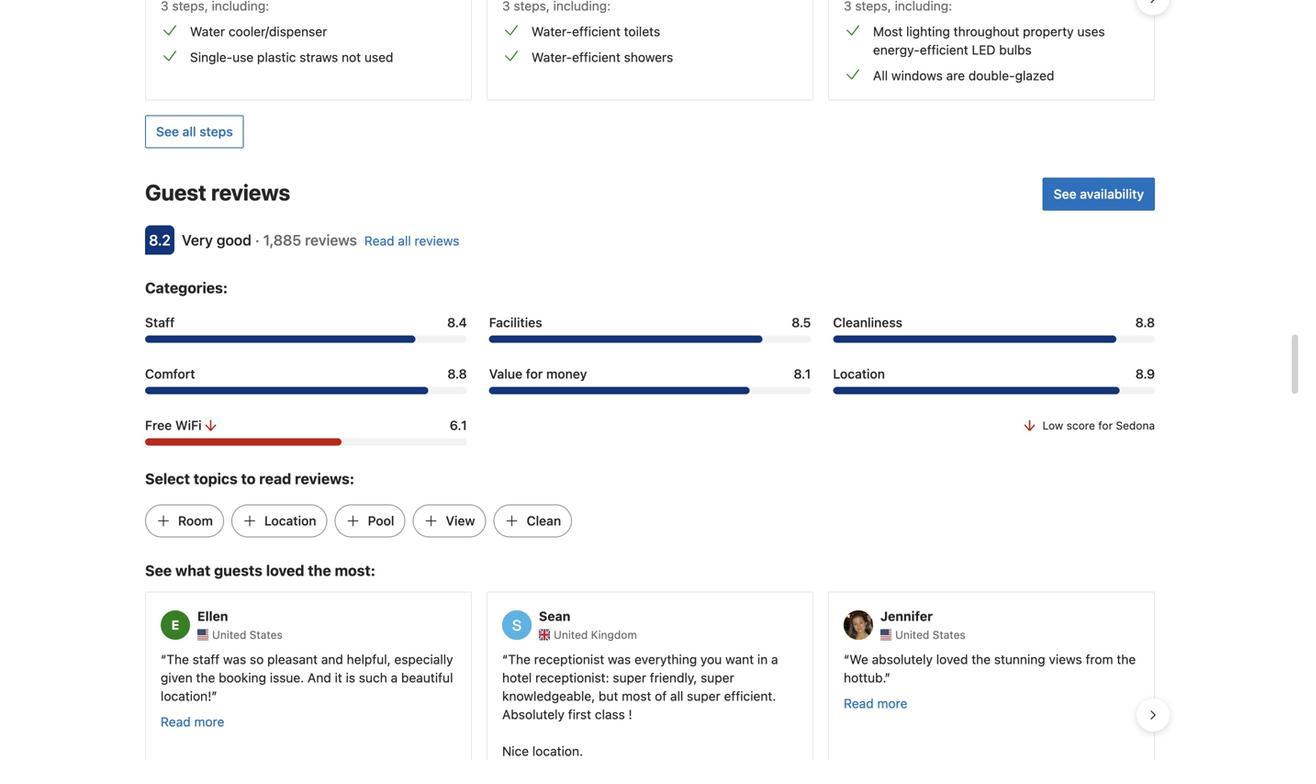 Task type: locate. For each thing, give the bounding box(es) containing it.
2 horizontal spatial united
[[895, 629, 929, 641]]

united up receptionist at the bottom left of the page
[[554, 629, 588, 641]]

and
[[308, 670, 331, 686]]

8.1
[[794, 366, 811, 382]]

scored 8.2 element
[[145, 226, 174, 255]]

1 vertical spatial 8.8
[[447, 366, 467, 382]]

the for receptionist
[[508, 652, 531, 667]]

0 horizontal spatial read more button
[[161, 713, 224, 731]]

glazed
[[1015, 68, 1054, 83]]

was down kingdom
[[608, 652, 631, 667]]

water- for water-efficient toilets
[[532, 24, 572, 39]]

0 vertical spatial water-
[[532, 24, 572, 39]]

read all reviews
[[364, 233, 459, 248]]

wifi
[[175, 418, 202, 433]]

class
[[595, 707, 625, 722]]

1 united from the left
[[212, 629, 246, 641]]

the left the most:
[[308, 562, 331, 579]]

2 horizontal spatial all
[[670, 689, 683, 704]]

0 vertical spatial read
[[364, 233, 394, 248]]

2 the from the left
[[508, 652, 531, 667]]

1 horizontal spatial loved
[[936, 652, 968, 667]]

1 " from the left
[[161, 652, 166, 667]]

of
[[655, 689, 667, 704]]

see left what
[[145, 562, 172, 579]]

united kingdom image
[[539, 630, 550, 641]]

plastic
[[257, 50, 296, 65]]

guests
[[214, 562, 263, 579]]

" inside " the receptionist was everything you want in a hotel receptionist: super friendly, super knowledgeable, but most of all super efficient. absolutely first class ! nice locat
[[502, 652, 508, 667]]

1 vertical spatial for
[[1098, 419, 1113, 432]]

location 8.9 meter
[[833, 387, 1155, 394]]

1 horizontal spatial states
[[933, 629, 966, 641]]

united states down the jennifer
[[895, 629, 966, 641]]

1 vertical spatial "
[[212, 689, 217, 704]]

united states up so
[[212, 629, 283, 641]]

absolutely
[[502, 707, 565, 722]]

loved right the guests
[[266, 562, 304, 579]]

water- up water-efficient showers
[[532, 24, 572, 39]]

issue.
[[270, 670, 304, 686]]

1 the from the left
[[166, 652, 189, 667]]

states down the jennifer
[[933, 629, 966, 641]]

0 horizontal spatial read
[[161, 714, 191, 730]]

2 horizontal spatial read
[[844, 696, 874, 711]]

0 horizontal spatial read more
[[161, 714, 224, 730]]

read
[[364, 233, 394, 248], [844, 696, 874, 711], [161, 714, 191, 730]]

1 vertical spatial see
[[1054, 186, 1077, 202]]

2 states from the left
[[933, 629, 966, 641]]

read more button down location! at the bottom of page
[[161, 713, 224, 731]]

" we absolutely loved the stunning views from the hottub.
[[844, 652, 1136, 686]]

reviews:
[[295, 470, 354, 488]]

2 horizontal spatial "
[[844, 652, 850, 667]]

pleasant
[[267, 652, 318, 667]]

reviews right 1,885
[[305, 231, 357, 249]]

0 vertical spatial for
[[526, 366, 543, 382]]

0 horizontal spatial "
[[161, 652, 166, 667]]

but
[[599, 689, 618, 704]]

8.4
[[447, 315, 467, 330]]

1 horizontal spatial "
[[502, 652, 508, 667]]

" down absolutely
[[885, 670, 890, 686]]

super down friendly,
[[687, 689, 721, 704]]

2 water- from the top
[[532, 50, 572, 65]]

2 vertical spatial read
[[161, 714, 191, 730]]

0 vertical spatial "
[[885, 670, 890, 686]]

showers
[[624, 50, 673, 65]]

read more for hottub.
[[844, 696, 908, 711]]

0 vertical spatial loved
[[266, 562, 304, 579]]

states for so
[[249, 629, 283, 641]]

especially
[[394, 652, 453, 667]]

so
[[250, 652, 264, 667]]

you
[[701, 652, 722, 667]]

read more button down hottub.
[[844, 695, 908, 713]]

1 vertical spatial more
[[194, 714, 224, 730]]

hottub.
[[844, 670, 885, 686]]

free wifi
[[145, 418, 202, 433]]

0 horizontal spatial united
[[212, 629, 246, 641]]

location down read
[[264, 513, 316, 528]]

8.8 left value
[[447, 366, 467, 382]]

1 horizontal spatial the
[[508, 652, 531, 667]]

more down location! at the bottom of page
[[194, 714, 224, 730]]

guest reviews
[[145, 180, 290, 205]]

2 united states from the left
[[895, 629, 966, 641]]

the inside " the staff was so pleasant and helpful, especially given the booking issue.  and it is such a beautiful location!
[[166, 652, 189, 667]]

views
[[1049, 652, 1082, 667]]

8.8
[[1135, 315, 1155, 330], [447, 366, 467, 382]]

1 vertical spatial loved
[[936, 652, 968, 667]]

most lighting throughout property uses energy-efficient led bulbs
[[873, 24, 1105, 57]]

1 water- from the top
[[532, 24, 572, 39]]

efficient for toilets
[[572, 24, 621, 39]]

0 horizontal spatial loved
[[266, 562, 304, 579]]

super down you
[[701, 670, 734, 686]]

windows
[[891, 68, 943, 83]]

location!
[[161, 689, 212, 704]]

2 horizontal spatial reviews
[[415, 233, 459, 248]]

0 horizontal spatial was
[[223, 652, 246, 667]]

0 horizontal spatial more
[[194, 714, 224, 730]]

a right 'such'
[[391, 670, 398, 686]]

0 vertical spatial more
[[877, 696, 908, 711]]

1 vertical spatial location
[[264, 513, 316, 528]]

super
[[613, 670, 646, 686], [701, 670, 734, 686], [687, 689, 721, 704]]

was inside " the staff was so pleasant and helpful, especially given the booking issue.  and it is such a beautiful location!
[[223, 652, 246, 667]]

1 horizontal spatial united states
[[895, 629, 966, 641]]

water- down water-efficient toilets at top
[[532, 50, 572, 65]]

" the staff was so pleasant and helpful, especially given the booking issue.  and it is such a beautiful location!
[[161, 652, 453, 704]]

8.8 for comfort
[[447, 366, 467, 382]]

1 horizontal spatial united
[[554, 629, 588, 641]]

united states
[[212, 629, 283, 641], [895, 629, 966, 641]]

was inside " the receptionist was everything you want in a hotel receptionist: super friendly, super knowledgeable, but most of all super efficient. absolutely first class ! nice locat
[[608, 652, 631, 667]]

0 horizontal spatial reviews
[[211, 180, 290, 205]]

read more down location! at the bottom of page
[[161, 714, 224, 730]]

1 vertical spatial all
[[398, 233, 411, 248]]

efficient up water-efficient showers
[[572, 24, 621, 39]]

double-
[[968, 68, 1015, 83]]

for right value
[[526, 366, 543, 382]]

reviews
[[211, 180, 290, 205], [305, 231, 357, 249], [415, 233, 459, 248]]

1 horizontal spatial read more button
[[844, 695, 908, 713]]

and
[[321, 652, 343, 667]]

efficient.
[[724, 689, 776, 704]]

water-efficient showers
[[532, 50, 673, 65]]

steps
[[199, 124, 233, 139]]

receptionist:
[[535, 670, 609, 686]]

2 was from the left
[[608, 652, 631, 667]]

sedona
[[1116, 419, 1155, 432]]

to
[[241, 470, 256, 488]]

review categories element
[[145, 277, 228, 299]]

the down staff
[[196, 670, 215, 686]]

3 " from the left
[[844, 652, 850, 667]]

" for " the receptionist was everything you want in a hotel receptionist: super friendly, super knowledgeable, but most of all super efficient. absolutely first class ! nice locat
[[502, 652, 508, 667]]

1 vertical spatial a
[[391, 670, 398, 686]]

efficient inside most lighting throughout property uses energy-efficient led bulbs
[[920, 42, 968, 57]]

states for the
[[933, 629, 966, 641]]

0 vertical spatial read more
[[844, 696, 908, 711]]

0 horizontal spatial location
[[264, 513, 316, 528]]

0 horizontal spatial states
[[249, 629, 283, 641]]

1 vertical spatial water-
[[532, 50, 572, 65]]

the up given
[[166, 652, 189, 667]]

1 horizontal spatial reviews
[[305, 231, 357, 249]]

read more
[[844, 696, 908, 711], [161, 714, 224, 730]]

in
[[757, 652, 768, 667]]

1 horizontal spatial read more
[[844, 696, 908, 711]]

hotel
[[502, 670, 532, 686]]

" down staff
[[212, 689, 217, 704]]

loved inside the " we absolutely loved the stunning views from the hottub.
[[936, 652, 968, 667]]

the up hotel
[[508, 652, 531, 667]]

"
[[161, 652, 166, 667], [502, 652, 508, 667], [844, 652, 850, 667]]

a right the in
[[771, 652, 778, 667]]

pool
[[368, 513, 394, 528]]

united for ellen
[[212, 629, 246, 641]]

all inside button
[[182, 124, 196, 139]]

topics
[[194, 470, 238, 488]]

for
[[526, 366, 543, 382], [1098, 419, 1113, 432]]

all for see
[[182, 124, 196, 139]]

2 vertical spatial all
[[670, 689, 683, 704]]

1 horizontal spatial for
[[1098, 419, 1113, 432]]

knowledgeable,
[[502, 689, 595, 704]]

states
[[249, 629, 283, 641], [933, 629, 966, 641]]

8.5
[[792, 315, 811, 330]]

"
[[885, 670, 890, 686], [212, 689, 217, 704]]

for right score
[[1098, 419, 1113, 432]]

0 horizontal spatial "
[[212, 689, 217, 704]]

8.9
[[1136, 366, 1155, 382]]

1 vertical spatial read
[[844, 696, 874, 711]]

3 united from the left
[[895, 629, 929, 641]]

1 horizontal spatial read
[[364, 233, 394, 248]]

reviews up 8.4
[[415, 233, 459, 248]]

single-use plastic straws not used
[[190, 50, 393, 65]]

1 horizontal spatial a
[[771, 652, 778, 667]]

read for " the staff was so pleasant and helpful, especially given the booking issue.  and it is such a beautiful location!
[[161, 714, 191, 730]]

read more for given
[[161, 714, 224, 730]]

1 horizontal spatial more
[[877, 696, 908, 711]]

8.8 up 8.9
[[1135, 315, 1155, 330]]

availability
[[1080, 186, 1144, 202]]

" inside the " we absolutely loved the stunning views from the hottub.
[[844, 652, 850, 667]]

a
[[771, 652, 778, 667], [391, 670, 398, 686]]

" up hotel
[[502, 652, 508, 667]]

efficient down water-efficient toilets at top
[[572, 50, 621, 65]]

" inside " the staff was so pleasant and helpful, especially given the booking issue.  and it is such a beautiful location!
[[161, 652, 166, 667]]

0 vertical spatial see
[[156, 124, 179, 139]]

1 was from the left
[[223, 652, 246, 667]]

see left availability
[[1054, 186, 1077, 202]]

efficient for showers
[[572, 50, 621, 65]]

0 horizontal spatial the
[[166, 652, 189, 667]]

reviews up ·
[[211, 180, 290, 205]]

0 vertical spatial a
[[771, 652, 778, 667]]

1 united states from the left
[[212, 629, 283, 641]]

all for read
[[398, 233, 411, 248]]

read more down hottub.
[[844, 696, 908, 711]]

all windows are double-glazed
[[873, 68, 1054, 83]]

more for hottub.
[[877, 696, 908, 711]]

1 horizontal spatial "
[[885, 670, 890, 686]]

0 horizontal spatial united states
[[212, 629, 283, 641]]

location
[[833, 366, 885, 382], [264, 513, 316, 528]]

see for see what guests loved the most:
[[145, 562, 172, 579]]

see for see availability
[[1054, 186, 1077, 202]]

2 united from the left
[[554, 629, 588, 641]]

the inside " the staff was so pleasant and helpful, especially given the booking issue.  and it is such a beautiful location!
[[196, 670, 215, 686]]

" up given
[[161, 652, 166, 667]]

single-
[[190, 50, 232, 65]]

see all steps
[[156, 124, 233, 139]]

" up hottub.
[[844, 652, 850, 667]]

more down hottub.
[[877, 696, 908, 711]]

0 vertical spatial all
[[182, 124, 196, 139]]

0 horizontal spatial 8.8
[[447, 366, 467, 382]]

see all steps button
[[145, 115, 244, 148]]

united for jennifer
[[895, 629, 929, 641]]

very good · 1,885 reviews
[[182, 231, 357, 249]]

read more button for given
[[161, 713, 224, 731]]

first
[[568, 707, 591, 722]]

1 states from the left
[[249, 629, 283, 641]]

more
[[877, 696, 908, 711], [194, 714, 224, 730]]

efficient
[[572, 24, 621, 39], [920, 42, 968, 57], [572, 50, 621, 65]]

see left the steps
[[156, 124, 179, 139]]

1 vertical spatial read more
[[161, 714, 224, 730]]

1 horizontal spatial was
[[608, 652, 631, 667]]

loved for guests
[[266, 562, 304, 579]]

value for money 8.1 meter
[[489, 387, 811, 394]]

states up so
[[249, 629, 283, 641]]

such
[[359, 670, 387, 686]]

was up 'booking'
[[223, 652, 246, 667]]

0 horizontal spatial a
[[391, 670, 398, 686]]

loved right absolutely
[[936, 652, 968, 667]]

the inside " the receptionist was everything you want in a hotel receptionist: super friendly, super knowledgeable, but most of all super efficient. absolutely first class ! nice locat
[[508, 652, 531, 667]]

facilities
[[489, 315, 542, 330]]

the
[[166, 652, 189, 667], [508, 652, 531, 667]]

2 vertical spatial see
[[145, 562, 172, 579]]

efficient down the lighting
[[920, 42, 968, 57]]

united down ellen
[[212, 629, 246, 641]]

1 horizontal spatial all
[[398, 233, 411, 248]]

8.8 for cleanliness
[[1135, 315, 1155, 330]]

0 horizontal spatial all
[[182, 124, 196, 139]]

2 " from the left
[[502, 652, 508, 667]]

water
[[190, 24, 225, 39]]

1,885
[[263, 231, 301, 249]]

0 vertical spatial location
[[833, 366, 885, 382]]

united down the jennifer
[[895, 629, 929, 641]]

0 vertical spatial 8.8
[[1135, 315, 1155, 330]]

location down "cleanliness"
[[833, 366, 885, 382]]

1 horizontal spatial 8.8
[[1135, 315, 1155, 330]]



Task type: describe. For each thing, give the bounding box(es) containing it.
facilities 8.5 meter
[[489, 336, 811, 343]]

united kingdom
[[554, 629, 637, 641]]

" for hottub.
[[885, 670, 890, 686]]

was for super
[[608, 652, 631, 667]]

see for see all steps
[[156, 124, 179, 139]]

throughout
[[954, 24, 1019, 39]]

value
[[489, 366, 523, 382]]

see availability button
[[1043, 178, 1155, 211]]

energy-
[[873, 42, 920, 57]]

water-efficient toilets
[[532, 24, 660, 39]]

united states for loved
[[895, 629, 966, 641]]

most
[[873, 24, 903, 39]]

used
[[364, 50, 393, 65]]

score
[[1067, 419, 1095, 432]]

staff 8.4 meter
[[145, 336, 467, 343]]

categories:
[[145, 279, 228, 297]]

view
[[446, 513, 475, 528]]

·
[[255, 231, 260, 249]]

all inside " the receptionist was everything you want in a hotel receptionist: super friendly, super knowledgeable, but most of all super efficient. absolutely first class ! nice locat
[[670, 689, 683, 704]]

jennifer
[[881, 609, 933, 624]]

read more button for hottub.
[[844, 695, 908, 713]]

what
[[175, 562, 211, 579]]

more for given
[[194, 714, 224, 730]]

united states image
[[881, 630, 892, 641]]

this is a carousel with rotating slides. it displays featured reviews of the property. use next and previous buttons to navigate. region
[[130, 584, 1170, 760]]

property
[[1023, 24, 1074, 39]]

super up the most
[[613, 670, 646, 686]]

carousel region
[[130, 0, 1170, 108]]

free wifi 6.1 meter
[[145, 439, 467, 446]]

" for " we absolutely loved the stunning views from the hottub.
[[844, 652, 850, 667]]

from
[[1086, 652, 1113, 667]]

led
[[972, 42, 996, 57]]

it
[[335, 670, 342, 686]]

" the receptionist was everything you want in a hotel receptionist: super friendly, super knowledgeable, but most of all super efficient. absolutely first class ! nice locat
[[502, 652, 778, 760]]

read
[[259, 470, 291, 488]]

water cooler/dispenser
[[190, 24, 327, 39]]

guest reviews element
[[145, 178, 1035, 207]]

" for given
[[212, 689, 217, 704]]

staff
[[193, 652, 220, 667]]

use
[[232, 50, 254, 65]]

a inside " the staff was so pleasant and helpful, especially given the booking issue.  and it is such a beautiful location!
[[391, 670, 398, 686]]

booking
[[219, 670, 266, 686]]

comfort 8.8 meter
[[145, 387, 467, 394]]

friendly,
[[650, 670, 697, 686]]

6.1
[[450, 418, 467, 433]]

low
[[1043, 419, 1063, 432]]

1 horizontal spatial location
[[833, 366, 885, 382]]

given
[[161, 670, 193, 686]]

good
[[217, 231, 251, 249]]

loved for absolutely
[[936, 652, 968, 667]]

cleanliness
[[833, 315, 903, 330]]

the right from
[[1117, 652, 1136, 667]]

cleanliness 8.8 meter
[[833, 336, 1155, 343]]

select topics to read reviews:
[[145, 470, 354, 488]]

uses
[[1077, 24, 1105, 39]]

united for sean
[[554, 629, 588, 641]]

was for booking
[[223, 652, 246, 667]]

straws
[[299, 50, 338, 65]]

" for " the staff was so pleasant and helpful, especially given the booking issue.  and it is such a beautiful location!
[[161, 652, 166, 667]]

is
[[346, 670, 355, 686]]

receptionist
[[534, 652, 604, 667]]

the left stunning
[[972, 652, 991, 667]]

e
[[171, 617, 179, 633]]

free
[[145, 418, 172, 433]]

select
[[145, 470, 190, 488]]

rated very good element
[[182, 231, 251, 249]]

cooler/dispenser
[[229, 24, 327, 39]]

everything
[[634, 652, 697, 667]]

bulbs
[[999, 42, 1032, 57]]

kingdom
[[591, 629, 637, 641]]

most
[[622, 689, 651, 704]]

clean
[[527, 513, 561, 528]]

money
[[546, 366, 587, 382]]

guest
[[145, 180, 206, 205]]

see availability
[[1054, 186, 1144, 202]]

all
[[873, 68, 888, 83]]

the for staff
[[166, 652, 189, 667]]

stunning
[[994, 652, 1045, 667]]

8.2
[[149, 231, 171, 249]]

a inside " the receptionist was everything you want in a hotel receptionist: super friendly, super knowledgeable, but most of all super efficient. absolutely first class ! nice locat
[[771, 652, 778, 667]]

united states for was
[[212, 629, 283, 641]]

absolutely
[[872, 652, 933, 667]]

most:
[[335, 562, 375, 579]]

nice
[[502, 744, 529, 759]]

want
[[725, 652, 754, 667]]

not
[[342, 50, 361, 65]]

read for " we absolutely loved the stunning views from the hottub.
[[844, 696, 874, 711]]

water- for water-efficient showers
[[532, 50, 572, 65]]

low score for sedona
[[1043, 419, 1155, 432]]

helpful,
[[347, 652, 391, 667]]

are
[[946, 68, 965, 83]]

0 horizontal spatial for
[[526, 366, 543, 382]]

united states image
[[197, 630, 208, 641]]

value for money
[[489, 366, 587, 382]]



Task type: vqa. For each thing, say whether or not it's contained in the screenshot.
the Stays
no



